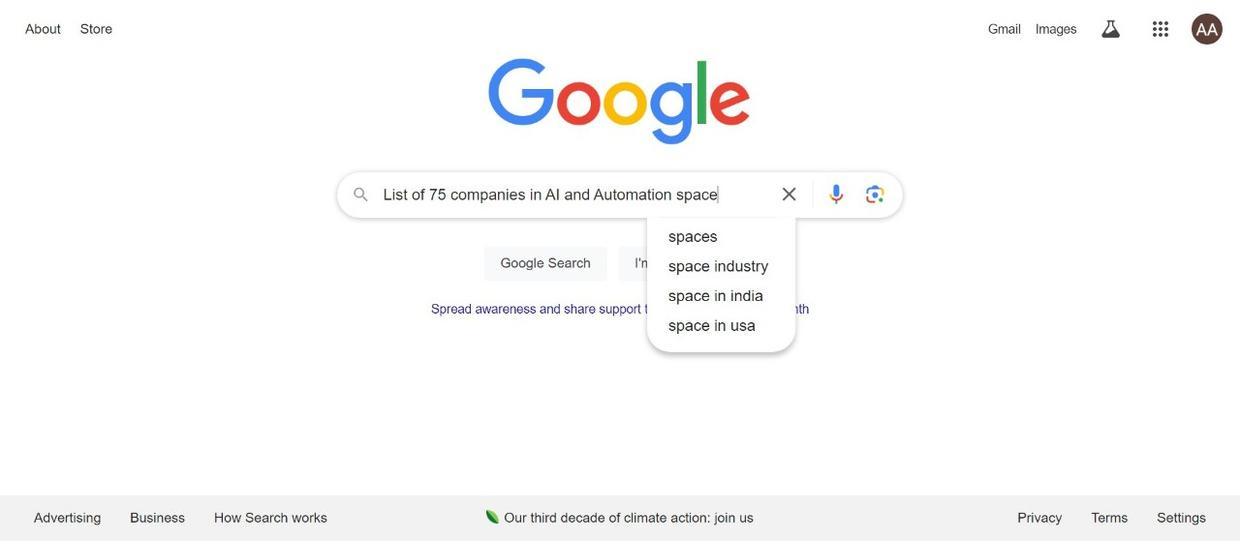 Task type: describe. For each thing, give the bounding box(es) containing it.
search labs image
[[1099, 17, 1123, 41]]

Search text field
[[383, 173, 766, 218]]

search by voice image
[[825, 183, 848, 206]]



Task type: vqa. For each thing, say whether or not it's contained in the screenshot.
search box
yes



Task type: locate. For each thing, give the bounding box(es) containing it.
None search field
[[19, 167, 1221, 352]]

google image
[[488, 58, 752, 147]]

list box
[[647, 222, 796, 341]]

search by image image
[[864, 183, 887, 206]]



